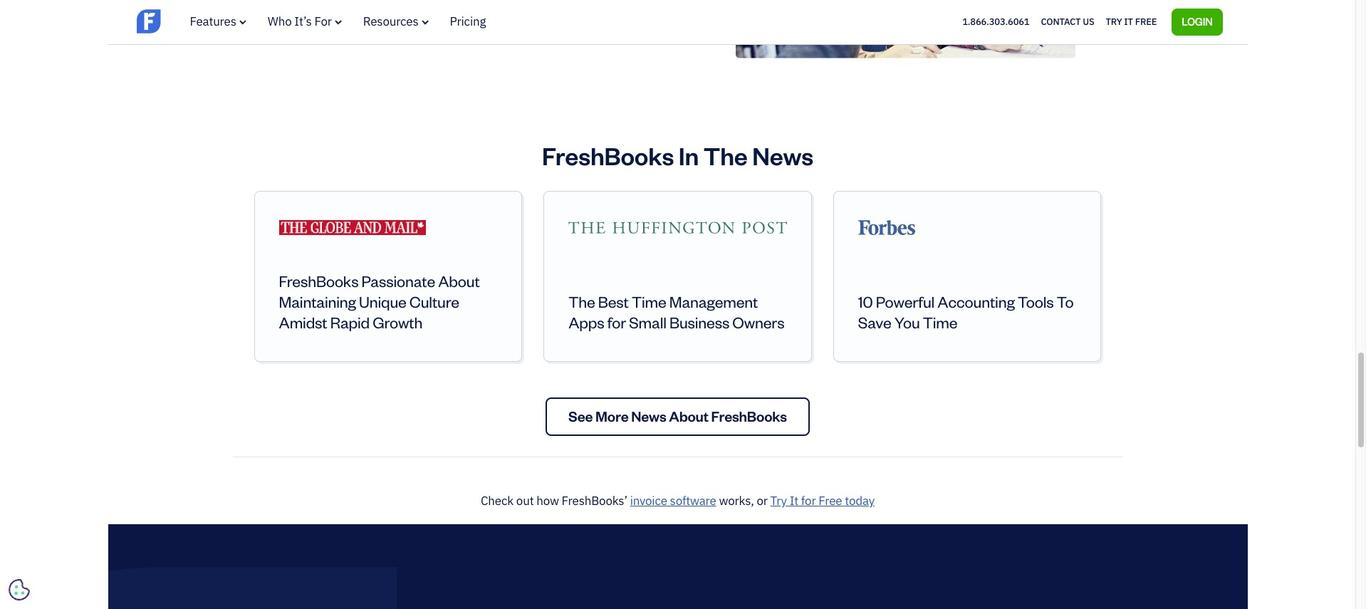 Task type: locate. For each thing, give the bounding box(es) containing it.
1 vertical spatial free
[[819, 493, 843, 509]]

0 horizontal spatial free
[[819, 493, 843, 509]]

1 vertical spatial the
[[569, 291, 595, 311]]

check out how freshbooks' invoice software works, or try it for free today
[[481, 493, 875, 509]]

apps
[[569, 312, 605, 332]]

try it for free today link
[[771, 493, 875, 509]]

about
[[438, 271, 480, 290], [669, 407, 709, 425]]

time up small
[[632, 291, 667, 311]]

culture
[[410, 291, 460, 311]]

tools
[[1018, 291, 1054, 311]]

you
[[895, 312, 920, 332]]

for down best
[[608, 312, 626, 332]]

see
[[569, 407, 593, 425]]

1 horizontal spatial for
[[802, 493, 816, 509]]

the
[[704, 139, 748, 171], [569, 291, 595, 311]]

0 horizontal spatial about
[[438, 271, 480, 290]]

for
[[608, 312, 626, 332], [802, 493, 816, 509]]

1 horizontal spatial try
[[1106, 15, 1123, 28]]

1 vertical spatial try
[[771, 493, 787, 509]]

1 vertical spatial for
[[802, 493, 816, 509]]

business
[[670, 312, 730, 332]]

1 vertical spatial freshbooks
[[279, 271, 359, 290]]

freshbooks inside freshbooks passionate about maintaining unique culture amidst rapid growth
[[279, 271, 359, 290]]

to
[[1057, 291, 1074, 311]]

passionate
[[362, 271, 435, 290]]

the huffington post image
[[569, 220, 787, 235]]

0 vertical spatial for
[[608, 312, 626, 332]]

0 vertical spatial about
[[438, 271, 480, 290]]

contact us link
[[1041, 13, 1095, 31]]

1 vertical spatial about
[[669, 407, 709, 425]]

the right in
[[704, 139, 748, 171]]

for
[[315, 14, 332, 29]]

free left today
[[819, 493, 843, 509]]

1 horizontal spatial news
[[753, 139, 814, 171]]

powerful
[[876, 291, 935, 311]]

pricing link
[[450, 14, 486, 29]]

freshbooks'
[[562, 493, 628, 509]]

10 powerful accounting tools to save you time
[[859, 291, 1074, 332]]

1 horizontal spatial time
[[923, 312, 958, 332]]

owners
[[733, 312, 785, 332]]

0 horizontal spatial the
[[569, 291, 595, 311]]

maintaining
[[279, 291, 356, 311]]

time
[[632, 291, 667, 311], [923, 312, 958, 332]]

invoice
[[630, 493, 668, 509]]

it
[[790, 493, 799, 509]]

resources link
[[363, 14, 429, 29]]

free
[[1136, 15, 1157, 28], [819, 493, 843, 509]]

time right you
[[923, 312, 958, 332]]

0 vertical spatial freshbooks
[[542, 139, 674, 171]]

try it free
[[1106, 15, 1157, 28]]

0 vertical spatial time
[[632, 291, 667, 311]]

for right it
[[802, 493, 816, 509]]

freshbooks
[[542, 139, 674, 171], [279, 271, 359, 290], [712, 407, 787, 425]]

0 horizontal spatial for
[[608, 312, 626, 332]]

1 vertical spatial news
[[632, 407, 667, 425]]

resources
[[363, 14, 419, 29]]

free right it
[[1136, 15, 1157, 28]]

news
[[753, 139, 814, 171], [632, 407, 667, 425]]

see more news about freshbooks
[[569, 407, 787, 425]]

1 horizontal spatial free
[[1136, 15, 1157, 28]]

freshbooks passionate about maintaining unique culture amidst rapid growth
[[279, 271, 480, 332]]

unique
[[359, 291, 407, 311]]

1 vertical spatial time
[[923, 312, 958, 332]]

0 horizontal spatial news
[[632, 407, 667, 425]]

the up apps
[[569, 291, 595, 311]]

1 horizontal spatial freshbooks
[[542, 139, 674, 171]]

0 horizontal spatial time
[[632, 291, 667, 311]]

0 vertical spatial try
[[1106, 15, 1123, 28]]

time inside "the best time management apps for small business owners"
[[632, 291, 667, 311]]

2 horizontal spatial freshbooks
[[712, 407, 787, 425]]

try
[[1106, 15, 1123, 28], [771, 493, 787, 509]]

small
[[629, 312, 667, 332]]

2 vertical spatial freshbooks
[[712, 407, 787, 425]]

0 vertical spatial the
[[704, 139, 748, 171]]

try it free link
[[1106, 13, 1157, 31]]

0 vertical spatial free
[[1136, 15, 1157, 28]]

features
[[190, 14, 236, 29]]

0 horizontal spatial freshbooks
[[279, 271, 359, 290]]

or
[[757, 493, 768, 509]]

1 horizontal spatial about
[[669, 407, 709, 425]]

the globe and mail image
[[279, 220, 426, 235]]

growth
[[373, 312, 423, 332]]

who it's for link
[[268, 14, 342, 29]]

login
[[1182, 15, 1213, 28]]



Task type: vqa. For each thing, say whether or not it's contained in the screenshot.
invoice software link
yes



Task type: describe. For each thing, give the bounding box(es) containing it.
0 vertical spatial news
[[753, 139, 814, 171]]

cookie consent banner dialog
[[11, 434, 224, 599]]

1.866.303.6061
[[963, 15, 1030, 28]]

freshbooks for freshbooks passionate about maintaining unique culture amidst rapid growth
[[279, 271, 359, 290]]

free inside "link"
[[1136, 15, 1157, 28]]

contact us
[[1041, 15, 1095, 28]]

who it's for
[[268, 14, 332, 29]]

freshbooks for freshbooks in the news
[[542, 139, 674, 171]]

who
[[268, 14, 292, 29]]

out
[[517, 493, 534, 509]]

cookie preferences image
[[9, 579, 30, 601]]

accounting
[[938, 291, 1015, 311]]

today
[[845, 493, 875, 509]]

works,
[[719, 493, 754, 509]]

it's
[[295, 14, 312, 29]]

news inside see more news about freshbooks link
[[632, 407, 667, 425]]

overview hiring image
[[736, 0, 1076, 58]]

for inside "the best time management apps for small business owners"
[[608, 312, 626, 332]]

time inside the 10 powerful accounting tools to save you time
[[923, 312, 958, 332]]

us
[[1083, 15, 1095, 28]]

it
[[1125, 15, 1134, 28]]

1 horizontal spatial the
[[704, 139, 748, 171]]

amidst
[[279, 312, 327, 332]]

invoice software link
[[630, 493, 717, 509]]

try inside try it free "link"
[[1106, 15, 1123, 28]]

freshbooks in the news
[[542, 139, 814, 171]]

10
[[859, 291, 873, 311]]

rapid
[[330, 312, 370, 332]]

1.866.303.6061 link
[[963, 15, 1030, 28]]

freshbooks logo image
[[136, 8, 247, 35]]

contact
[[1041, 15, 1081, 28]]

features link
[[190, 14, 246, 29]]

best
[[598, 291, 629, 311]]

see more news about freshbooks link
[[546, 398, 810, 436]]

0 horizontal spatial try
[[771, 493, 787, 509]]

in
[[679, 139, 699, 171]]

about inside freshbooks passionate about maintaining unique culture amidst rapid growth
[[438, 271, 480, 290]]

more
[[596, 407, 629, 425]]

the inside "the best time management apps for small business owners"
[[569, 291, 595, 311]]

login link
[[1172, 8, 1223, 35]]

the best time management apps for small business owners
[[569, 291, 785, 332]]

software
[[670, 493, 717, 509]]

pricing
[[450, 14, 486, 29]]

management
[[670, 291, 758, 311]]

check
[[481, 493, 514, 509]]

how
[[537, 493, 559, 509]]

save
[[859, 312, 892, 332]]



